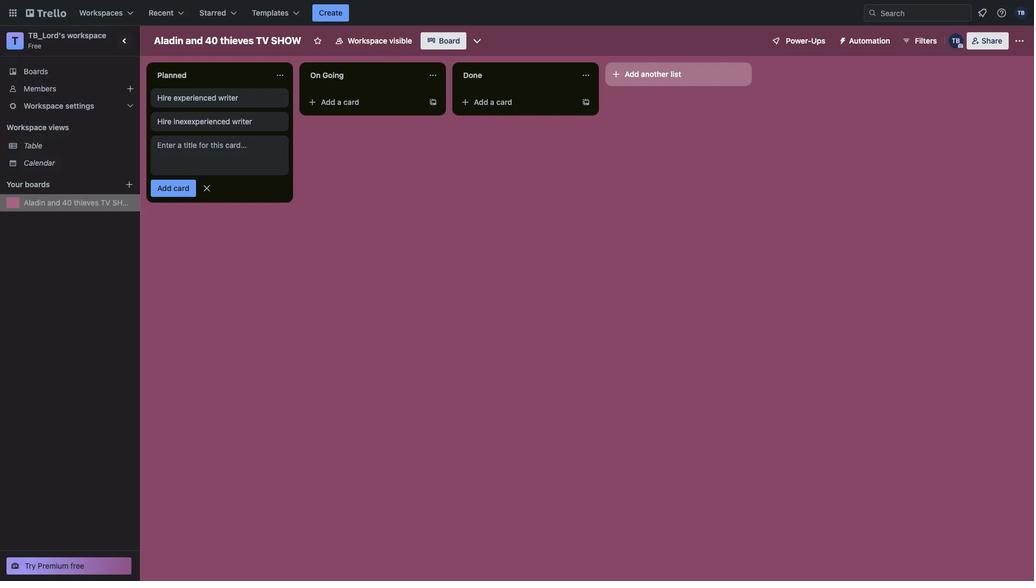 Task type: vqa. For each thing, say whether or not it's contained in the screenshot.
howard (howard38800628) icon
no



Task type: locate. For each thing, give the bounding box(es) containing it.
1 horizontal spatial and
[[186, 35, 203, 46]]

1 horizontal spatial card
[[343, 98, 359, 107]]

add right add board icon
[[157, 184, 172, 193]]

aladin down recent popup button
[[154, 35, 183, 46]]

list
[[671, 70, 681, 79]]

0 vertical spatial tv
[[256, 35, 269, 46]]

workspace for workspace views
[[6, 123, 47, 132]]

filters button
[[899, 32, 941, 50]]

40 inside board name text field
[[205, 35, 218, 46]]

0 vertical spatial workspace
[[348, 36, 387, 45]]

1 a from the left
[[337, 98, 342, 107]]

0 horizontal spatial add a card button
[[304, 94, 425, 111]]

add another list button
[[606, 62, 752, 86]]

2 create from template… image from the left
[[582, 98, 590, 107]]

a down done text box
[[490, 98, 495, 107]]

writer down "hire experienced writer" link
[[232, 117, 252, 126]]

thieves down your boards with 1 items element
[[74, 198, 99, 207]]

2 add a card button from the left
[[457, 94, 578, 111]]

0 horizontal spatial show
[[112, 198, 135, 207]]

1 horizontal spatial 40
[[205, 35, 218, 46]]

try
[[25, 562, 36, 571]]

add board image
[[125, 180, 134, 189]]

1 vertical spatial writer
[[232, 117, 252, 126]]

workspace inside dropdown button
[[24, 101, 63, 110]]

another
[[641, 70, 669, 79]]

show menu image
[[1015, 36, 1025, 46]]

workspace settings button
[[0, 98, 140, 115]]

a down going
[[337, 98, 342, 107]]

workspace visible button
[[328, 32, 419, 50]]

1 horizontal spatial tv
[[256, 35, 269, 46]]

and
[[186, 35, 203, 46], [47, 198, 60, 207]]

add a card
[[321, 98, 359, 107], [474, 98, 512, 107]]

automation button
[[834, 32, 897, 50]]

and down starred
[[186, 35, 203, 46]]

boards
[[24, 67, 48, 76]]

aladin and 40 thieves tv show down starred popup button at left
[[154, 35, 301, 46]]

2 horizontal spatial card
[[497, 98, 512, 107]]

add a card button for on going
[[304, 94, 425, 111]]

tv down templates
[[256, 35, 269, 46]]

aladin and 40 thieves tv show link
[[24, 198, 135, 209]]

members
[[24, 84, 56, 93]]

tv inside board name text field
[[256, 35, 269, 46]]

0 horizontal spatial a
[[337, 98, 342, 107]]

open information menu image
[[997, 8, 1007, 18]]

show down "templates" popup button
[[271, 35, 301, 46]]

card for done
[[497, 98, 512, 107]]

card down on going text field
[[343, 98, 359, 107]]

0 vertical spatial aladin
[[154, 35, 183, 46]]

1 horizontal spatial create from template… image
[[582, 98, 590, 107]]

tb_lord's
[[28, 31, 65, 40]]

1 vertical spatial show
[[112, 198, 135, 207]]

board
[[439, 36, 460, 45]]

boards
[[25, 180, 50, 189]]

1 add a card from the left
[[321, 98, 359, 107]]

2 a from the left
[[490, 98, 495, 107]]

aladin down boards
[[24, 198, 45, 207]]

workspace left visible
[[348, 36, 387, 45]]

1 hire from the top
[[157, 93, 172, 102]]

2 add a card from the left
[[474, 98, 512, 107]]

add a card down done
[[474, 98, 512, 107]]

a
[[337, 98, 342, 107], [490, 98, 495, 107]]

power-ups
[[786, 36, 826, 45]]

workspace up table
[[6, 123, 47, 132]]

add a card button down done text box
[[457, 94, 578, 111]]

1 horizontal spatial show
[[271, 35, 301, 46]]

add
[[625, 70, 639, 79], [321, 98, 335, 107], [474, 98, 488, 107], [157, 184, 172, 193]]

1 horizontal spatial add a card
[[474, 98, 512, 107]]

2 hire from the top
[[157, 117, 172, 126]]

try premium free
[[25, 562, 84, 571]]

workspace inside button
[[348, 36, 387, 45]]

0 notifications image
[[976, 6, 989, 19]]

1 add a card button from the left
[[304, 94, 425, 111]]

0 horizontal spatial aladin
[[24, 198, 45, 207]]

workspace
[[348, 36, 387, 45], [24, 101, 63, 110], [6, 123, 47, 132]]

create
[[319, 8, 343, 17]]

create from template… image for on going
[[429, 98, 437, 107]]

tb_lord (tylerblack44) image
[[949, 33, 964, 48]]

1 horizontal spatial a
[[490, 98, 495, 107]]

40 down starred
[[205, 35, 218, 46]]

your boards
[[6, 180, 50, 189]]

show
[[271, 35, 301, 46], [112, 198, 135, 207]]

hire down the planned
[[157, 93, 172, 102]]

1 horizontal spatial thieves
[[220, 35, 254, 46]]

and down your boards with 1 items element
[[47, 198, 60, 207]]

0 horizontal spatial card
[[174, 184, 189, 193]]

thieves down starred popup button at left
[[220, 35, 254, 46]]

0 horizontal spatial and
[[47, 198, 60, 207]]

0 vertical spatial thieves
[[220, 35, 254, 46]]

0 horizontal spatial add a card
[[321, 98, 359, 107]]

aladin and 40 thieves tv show down your boards with 1 items element
[[24, 198, 135, 207]]

0 vertical spatial aladin and 40 thieves tv show
[[154, 35, 301, 46]]

tv down calendar "link"
[[101, 198, 110, 207]]

0 vertical spatial writer
[[218, 93, 238, 102]]

0 vertical spatial show
[[271, 35, 301, 46]]

1 vertical spatial workspace
[[24, 101, 63, 110]]

table link
[[24, 141, 134, 151]]

calendar
[[24, 158, 55, 168]]

add a card down going
[[321, 98, 359, 107]]

0 vertical spatial and
[[186, 35, 203, 46]]

workspace visible
[[348, 36, 412, 45]]

add a card button down on going text field
[[304, 94, 425, 111]]

starred button
[[193, 4, 243, 22]]

0 horizontal spatial tv
[[101, 198, 110, 207]]

your
[[6, 180, 23, 189]]

0 horizontal spatial 40
[[62, 198, 72, 207]]

0 horizontal spatial aladin and 40 thieves tv show
[[24, 198, 135, 207]]

1 horizontal spatial aladin and 40 thieves tv show
[[154, 35, 301, 46]]

0 horizontal spatial create from template… image
[[429, 98, 437, 107]]

ups
[[812, 36, 826, 45]]

card left cancel 'icon'
[[174, 184, 189, 193]]

a for done
[[490, 98, 495, 107]]

1 create from template… image from the left
[[429, 98, 437, 107]]

templates button
[[246, 4, 306, 22]]

thieves
[[220, 35, 254, 46], [74, 198, 99, 207]]

40 down your boards with 1 items element
[[62, 198, 72, 207]]

add a card button
[[304, 94, 425, 111], [457, 94, 578, 111]]

Board name text field
[[149, 32, 307, 50]]

and inside board name text field
[[186, 35, 203, 46]]

aladin and 40 thieves tv show inside board name text field
[[154, 35, 301, 46]]

create from template… image
[[429, 98, 437, 107], [582, 98, 590, 107]]

aladin and 40 thieves tv show
[[154, 35, 301, 46], [24, 198, 135, 207]]

customize views image
[[472, 36, 483, 46]]

aladin
[[154, 35, 183, 46], [24, 198, 45, 207]]

free
[[71, 562, 84, 571]]

0 vertical spatial 40
[[205, 35, 218, 46]]

1 vertical spatial aladin and 40 thieves tv show
[[24, 198, 135, 207]]

hire
[[157, 93, 172, 102], [157, 117, 172, 126]]

1 vertical spatial thieves
[[74, 198, 99, 207]]

1 vertical spatial tv
[[101, 198, 110, 207]]

views
[[49, 123, 69, 132]]

1 horizontal spatial aladin
[[154, 35, 183, 46]]

share button
[[967, 32, 1009, 50]]

this member is an admin of this board. image
[[958, 44, 963, 48]]

add a card button for done
[[457, 94, 578, 111]]

2 vertical spatial workspace
[[6, 123, 47, 132]]

hire for hire inexexperienced writer
[[157, 117, 172, 126]]

1 horizontal spatial add a card button
[[457, 94, 578, 111]]

writer up the hire inexexperienced writer link
[[218, 93, 238, 102]]

card
[[343, 98, 359, 107], [497, 98, 512, 107], [174, 184, 189, 193]]

add card button
[[151, 180, 196, 197]]

workspace for workspace settings
[[24, 101, 63, 110]]

tv
[[256, 35, 269, 46], [101, 198, 110, 207]]

card down done text box
[[497, 98, 512, 107]]

members link
[[0, 80, 140, 98]]

0 vertical spatial hire
[[157, 93, 172, 102]]

workspace navigation collapse icon image
[[117, 33, 133, 48]]

On Going text field
[[304, 67, 422, 84]]

writer
[[218, 93, 238, 102], [232, 117, 252, 126]]

hire left 'inexexperienced'
[[157, 117, 172, 126]]

workspace
[[67, 31, 106, 40]]

40
[[205, 35, 218, 46], [62, 198, 72, 207]]

1 vertical spatial and
[[47, 198, 60, 207]]

thieves inside board name text field
[[220, 35, 254, 46]]

show down add board icon
[[112, 198, 135, 207]]

1 vertical spatial hire
[[157, 117, 172, 126]]

workspace down members
[[24, 101, 63, 110]]



Task type: describe. For each thing, give the bounding box(es) containing it.
1 vertical spatial aladin
[[24, 198, 45, 207]]

star or unstar board image
[[313, 37, 322, 45]]

aladin inside board name text field
[[154, 35, 183, 46]]

workspaces
[[79, 8, 123, 17]]

search image
[[868, 9, 877, 17]]

back to home image
[[26, 4, 66, 22]]

try premium free button
[[6, 558, 131, 575]]

done
[[463, 71, 482, 80]]

add a card for on going
[[321, 98, 359, 107]]

tyler black (tylerblack44) image
[[1015, 6, 1028, 19]]

cancel image
[[201, 183, 212, 194]]

boards link
[[0, 63, 140, 80]]

hire experienced writer link
[[157, 93, 282, 103]]

card inside button
[[174, 184, 189, 193]]

Enter a title for this card… text field
[[151, 136, 289, 176]]

power-ups button
[[765, 32, 832, 50]]

add down done
[[474, 98, 488, 107]]

Done text field
[[457, 67, 575, 84]]

Search field
[[877, 5, 971, 21]]

add card
[[157, 184, 189, 193]]

add a card for done
[[474, 98, 512, 107]]

experienced
[[174, 93, 216, 102]]

templates
[[252, 8, 289, 17]]

starred
[[200, 8, 226, 17]]

filters
[[915, 36, 937, 45]]

writer for hire experienced writer
[[218, 93, 238, 102]]

primary element
[[0, 0, 1034, 26]]

add another list
[[625, 70, 681, 79]]

on going
[[310, 71, 344, 80]]

t
[[12, 34, 18, 47]]

hire inexexperienced writer link
[[157, 116, 282, 127]]

sm image
[[834, 32, 849, 47]]

visible
[[389, 36, 412, 45]]

tb_lord's workspace free
[[28, 31, 106, 50]]

hire experienced writer
[[157, 93, 238, 102]]

share
[[982, 36, 1003, 45]]

create from template… image for done
[[582, 98, 590, 107]]

power-
[[786, 36, 812, 45]]

settings
[[65, 101, 94, 110]]

inexexperienced
[[174, 117, 230, 126]]

hire for hire experienced writer
[[157, 93, 172, 102]]

board link
[[421, 32, 467, 50]]

a for on going
[[337, 98, 342, 107]]

going
[[323, 71, 344, 80]]

workspace views
[[6, 123, 69, 132]]

Planned text field
[[151, 67, 269, 84]]

recent button
[[142, 4, 191, 22]]

calendar link
[[24, 158, 134, 169]]

show inside board name text field
[[271, 35, 301, 46]]

planned
[[157, 71, 187, 80]]

premium
[[38, 562, 69, 571]]

1 vertical spatial 40
[[62, 198, 72, 207]]

0 horizontal spatial thieves
[[74, 198, 99, 207]]

workspaces button
[[73, 4, 140, 22]]

add left another at the top right of the page
[[625, 70, 639, 79]]

automation
[[849, 36, 890, 45]]

hire inexexperienced writer
[[157, 117, 252, 126]]

writer for hire inexexperienced writer
[[232, 117, 252, 126]]

workspace settings
[[24, 101, 94, 110]]

free
[[28, 42, 41, 50]]

your boards with 1 items element
[[6, 178, 109, 191]]

recent
[[149, 8, 174, 17]]

table
[[24, 141, 42, 150]]

on
[[310, 71, 321, 80]]

workspace for workspace visible
[[348, 36, 387, 45]]

t link
[[6, 32, 24, 50]]

create button
[[313, 4, 349, 22]]

tb_lord's workspace link
[[28, 31, 106, 40]]

card for on going
[[343, 98, 359, 107]]

add down on going
[[321, 98, 335, 107]]



